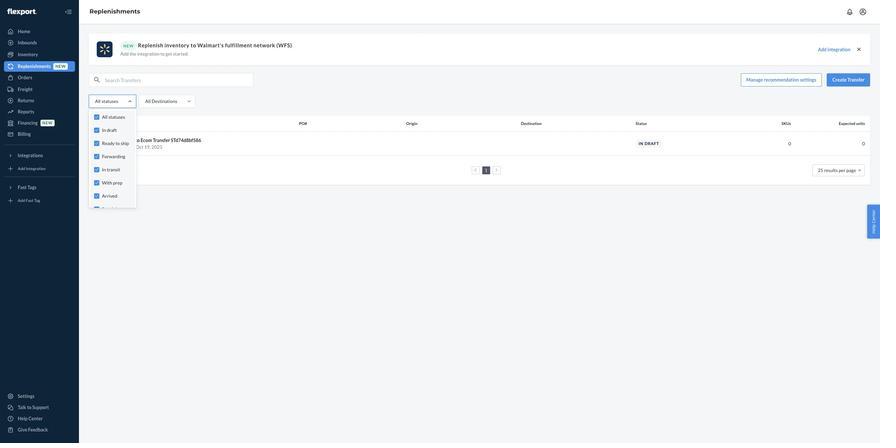 Task type: locate. For each thing, give the bounding box(es) containing it.
fast left tags
[[18, 185, 27, 190]]

tags
[[27, 185, 36, 190]]

0 vertical spatial fast
[[18, 185, 27, 190]]

orders link
[[4, 72, 75, 83]]

manage recommendation settings button
[[741, 73, 822, 87]]

0
[[789, 141, 792, 146], [863, 141, 865, 146]]

0 horizontal spatial in draft
[[102, 127, 117, 133]]

0 down units
[[863, 141, 865, 146]]

0 horizontal spatial all
[[95, 98, 101, 104]]

0 vertical spatial new
[[55, 64, 66, 69]]

fast
[[18, 185, 27, 190], [26, 198, 33, 203]]

billing
[[18, 131, 31, 137]]

1 horizontal spatial transfer
[[848, 77, 865, 83]]

1 horizontal spatial integration
[[828, 47, 851, 52]]

chevron left image
[[474, 168, 477, 173]]

1 vertical spatial help
[[18, 416, 28, 422]]

to for ready to ship
[[116, 141, 120, 146]]

0 horizontal spatial transfer
[[153, 137, 170, 143]]

all
[[95, 98, 101, 104], [145, 98, 151, 104], [102, 114, 108, 120]]

transfer up 2023
[[153, 137, 170, 143]]

help center button
[[868, 205, 881, 239]]

with prep
[[102, 180, 122, 186]]

1 horizontal spatial center
[[871, 210, 877, 223]]

0 horizontal spatial new
[[42, 121, 53, 126]]

storage to ecom transfer std74d8bf586 created oct 19, 2023
[[119, 137, 201, 150]]

network
[[254, 42, 275, 48]]

ready
[[102, 141, 115, 146]]

0 horizontal spatial center
[[28, 416, 43, 422]]

replenish
[[138, 42, 163, 48]]

0 vertical spatial help
[[871, 224, 877, 234]]

close navigation image
[[65, 8, 72, 16]]

1 vertical spatial center
[[28, 416, 43, 422]]

0 vertical spatial transfer
[[848, 77, 865, 83]]

2 0 from the left
[[863, 141, 865, 146]]

1 vertical spatial transfer
[[153, 137, 170, 143]]

1
[[485, 167, 488, 173]]

square image
[[94, 142, 99, 147]]

1 vertical spatial fast
[[26, 198, 33, 203]]

to right talk
[[27, 405, 31, 410]]

help inside help center link
[[18, 416, 28, 422]]

in left 'transit'
[[102, 167, 106, 172]]

replenishments
[[90, 8, 140, 15], [18, 64, 51, 69]]

draft up ready
[[107, 127, 117, 133]]

manage
[[747, 77, 763, 83]]

chevron right image
[[495, 168, 498, 173]]

help center
[[871, 210, 877, 234], [18, 416, 43, 422]]

0 vertical spatial replenishments
[[90, 8, 140, 15]]

started.
[[173, 51, 189, 57]]

in
[[102, 127, 106, 133], [639, 141, 644, 146], [102, 167, 106, 172]]

help center link
[[4, 414, 75, 424]]

1 horizontal spatial in draft
[[639, 141, 660, 146]]

1 horizontal spatial help center
[[871, 210, 877, 234]]

integration down "replenish"
[[137, 51, 160, 57]]

1 horizontal spatial 0
[[863, 141, 865, 146]]

2 vertical spatial in
[[102, 167, 106, 172]]

help
[[871, 224, 877, 234], [18, 416, 28, 422]]

integration
[[828, 47, 851, 52], [137, 51, 160, 57]]

open notifications image
[[846, 8, 854, 16]]

help center inside button
[[871, 210, 877, 234]]

0 vertical spatial in
[[102, 127, 106, 133]]

all destinations
[[145, 98, 177, 104]]

draft down "status"
[[645, 141, 660, 146]]

to left ship
[[116, 141, 120, 146]]

oct
[[136, 144, 143, 150]]

new down "reports" link
[[42, 121, 53, 126]]

the
[[130, 51, 136, 57]]

0 horizontal spatial integration
[[137, 51, 160, 57]]

1 vertical spatial help center
[[18, 416, 43, 422]]

new up the orders link
[[55, 64, 66, 69]]

in draft down "status"
[[639, 141, 660, 146]]

0 vertical spatial draft
[[107, 127, 117, 133]]

origin
[[406, 121, 418, 126]]

transfer right create
[[848, 77, 865, 83]]

help inside help center button
[[871, 224, 877, 234]]

home
[[18, 29, 30, 34]]

flexport logo image
[[7, 8, 37, 15]]

in draft up ready
[[102, 127, 117, 133]]

integration
[[26, 166, 46, 171]]

add inside "button"
[[819, 47, 827, 52]]

to up oct
[[135, 137, 140, 143]]

add fast tag
[[18, 198, 40, 203]]

reports link
[[4, 107, 75, 117]]

integration left close icon
[[828, 47, 851, 52]]

1 vertical spatial replenishments
[[18, 64, 51, 69]]

prep
[[113, 180, 122, 186]]

0 vertical spatial all statuses
[[95, 98, 118, 104]]

0 vertical spatial center
[[871, 210, 877, 223]]

expected
[[839, 121, 856, 126]]

to
[[191, 42, 196, 48], [160, 51, 165, 57], [135, 137, 140, 143], [116, 141, 120, 146], [27, 405, 31, 410]]

create transfer
[[833, 77, 865, 83]]

0 horizontal spatial 0
[[789, 141, 792, 146]]

to inside storage to ecom transfer std74d8bf586 created oct 19, 2023
[[135, 137, 140, 143]]

ecom
[[141, 137, 152, 143]]

settings
[[18, 394, 35, 399]]

center inside button
[[871, 210, 877, 223]]

freight link
[[4, 84, 75, 95]]

skus
[[782, 121, 792, 126]]

0 vertical spatial in draft
[[102, 127, 117, 133]]

1 horizontal spatial help
[[871, 224, 877, 234]]

ready to ship
[[102, 141, 129, 146]]

add
[[819, 47, 827, 52], [120, 51, 129, 57], [18, 166, 25, 171], [18, 198, 25, 203]]

billing link
[[4, 129, 75, 140]]

inbounds link
[[4, 38, 75, 48]]

add integration
[[819, 47, 851, 52]]

in transit
[[102, 167, 120, 172]]

create transfer button
[[827, 73, 871, 87]]

in up ready
[[102, 127, 106, 133]]

give feedback button
[[4, 425, 75, 436]]

all statuses
[[95, 98, 118, 104], [102, 114, 125, 120]]

give feedback
[[18, 427, 48, 433]]

transit
[[107, 167, 120, 172]]

1 0 from the left
[[789, 141, 792, 146]]

new
[[55, 64, 66, 69], [42, 121, 53, 126]]

0 down skus on the top right of the page
[[789, 141, 792, 146]]

statuses
[[102, 98, 118, 104], [108, 114, 125, 120]]

fast left tag
[[26, 198, 33, 203]]

draft
[[107, 127, 117, 133], [645, 141, 660, 146]]

1 vertical spatial all statuses
[[102, 114, 125, 120]]

0 horizontal spatial replenishments
[[18, 64, 51, 69]]

create transfer link
[[827, 73, 871, 87]]

0 horizontal spatial help
[[18, 416, 28, 422]]

1 horizontal spatial replenishments
[[90, 8, 140, 15]]

talk to support button
[[4, 403, 75, 413]]

add fast tag link
[[4, 196, 75, 206]]

in down "status"
[[639, 141, 644, 146]]

to for storage to ecom transfer std74d8bf586 created oct 19, 2023
[[135, 137, 140, 143]]

1 link
[[484, 167, 489, 173]]

fast inside dropdown button
[[18, 185, 27, 190]]

1 vertical spatial statuses
[[108, 114, 125, 120]]

1 vertical spatial new
[[42, 121, 53, 126]]

add for add the integration to get started.
[[120, 51, 129, 57]]

transfer inside create transfer button
[[848, 77, 865, 83]]

to inside button
[[27, 405, 31, 410]]

to for talk to support
[[27, 405, 31, 410]]

page
[[847, 167, 857, 173]]

in draft
[[102, 127, 117, 133], [639, 141, 660, 146]]

0 horizontal spatial draft
[[107, 127, 117, 133]]

0 vertical spatial help center
[[871, 210, 877, 234]]

1 horizontal spatial draft
[[645, 141, 660, 146]]

1 horizontal spatial new
[[55, 64, 66, 69]]



Task type: describe. For each thing, give the bounding box(es) containing it.
std74d8bf586
[[171, 137, 201, 143]]

inventory
[[18, 52, 38, 57]]

manage recommendation settings link
[[741, 73, 822, 87]]

1 horizontal spatial all
[[102, 114, 108, 120]]

19,
[[144, 144, 151, 150]]

add the integration to get started.
[[120, 51, 189, 57]]

walmart's
[[198, 42, 224, 48]]

(wfs)
[[277, 42, 292, 48]]

returns link
[[4, 95, 75, 106]]

inbounds
[[18, 40, 37, 45]]

25
[[818, 167, 824, 173]]

manage recommendation settings
[[747, 77, 817, 83]]

financing
[[18, 120, 38, 126]]

add for add integration
[[18, 166, 25, 171]]

settings link
[[4, 391, 75, 402]]

fulfillment
[[225, 42, 252, 48]]

1 vertical spatial draft
[[645, 141, 660, 146]]

ship
[[121, 141, 129, 146]]

0 vertical spatial statuses
[[102, 98, 118, 104]]

expected units
[[839, 121, 865, 126]]

per
[[839, 167, 846, 173]]

with
[[102, 180, 112, 186]]

destinations
[[152, 98, 177, 104]]

receiving
[[102, 206, 122, 212]]

replenish inventory to walmart's fulfillment network (wfs)
[[138, 42, 292, 48]]

talk
[[18, 405, 26, 410]]

inventory
[[165, 42, 190, 48]]

forwarding
[[102, 154, 125, 159]]

results
[[825, 167, 838, 173]]

2023
[[152, 144, 162, 150]]

fast tags button
[[4, 182, 75, 193]]

open account menu image
[[860, 8, 867, 16]]

freight
[[18, 87, 33, 92]]

integrations button
[[4, 150, 75, 161]]

add integration
[[18, 166, 46, 171]]

1 vertical spatial in draft
[[639, 141, 660, 146]]

create
[[833, 77, 847, 83]]

transfer inside storage to ecom transfer std74d8bf586 created oct 19, 2023
[[153, 137, 170, 143]]

2 horizontal spatial all
[[145, 98, 151, 104]]

returns
[[18, 98, 34, 103]]

recommendation
[[764, 77, 800, 83]]

storage
[[119, 137, 134, 143]]

new
[[123, 43, 134, 48]]

units
[[857, 121, 865, 126]]

new for financing
[[42, 121, 53, 126]]

reports
[[18, 109, 34, 115]]

tag
[[34, 198, 40, 203]]

get
[[166, 51, 172, 57]]

orders
[[18, 75, 32, 80]]

created
[[119, 144, 135, 150]]

add integration link
[[4, 164, 75, 174]]

to left get
[[160, 51, 165, 57]]

inventory link
[[4, 49, 75, 60]]

to right inventory at the left of the page
[[191, 42, 196, 48]]

home link
[[4, 26, 75, 37]]

add for add integration
[[819, 47, 827, 52]]

integration inside "button"
[[828, 47, 851, 52]]

Search Transfers text field
[[105, 73, 253, 87]]

add for add fast tag
[[18, 198, 25, 203]]

feedback
[[28, 427, 48, 433]]

destination
[[521, 121, 542, 126]]

fast tags
[[18, 185, 36, 190]]

25 results per page
[[818, 167, 857, 173]]

0 horizontal spatial help center
[[18, 416, 43, 422]]

po#
[[299, 121, 307, 126]]

support
[[32, 405, 49, 410]]

25 results per page option
[[818, 167, 857, 173]]

arrived
[[102, 193, 117, 199]]

replenishments link
[[90, 8, 140, 15]]

1 vertical spatial in
[[639, 141, 644, 146]]

close image
[[856, 46, 863, 53]]

add integration button
[[819, 46, 851, 53]]

talk to support
[[18, 405, 49, 410]]

give
[[18, 427, 27, 433]]

new for replenishments
[[55, 64, 66, 69]]

settings
[[800, 77, 817, 83]]

status
[[636, 121, 647, 126]]

integrations
[[18, 153, 43, 158]]



